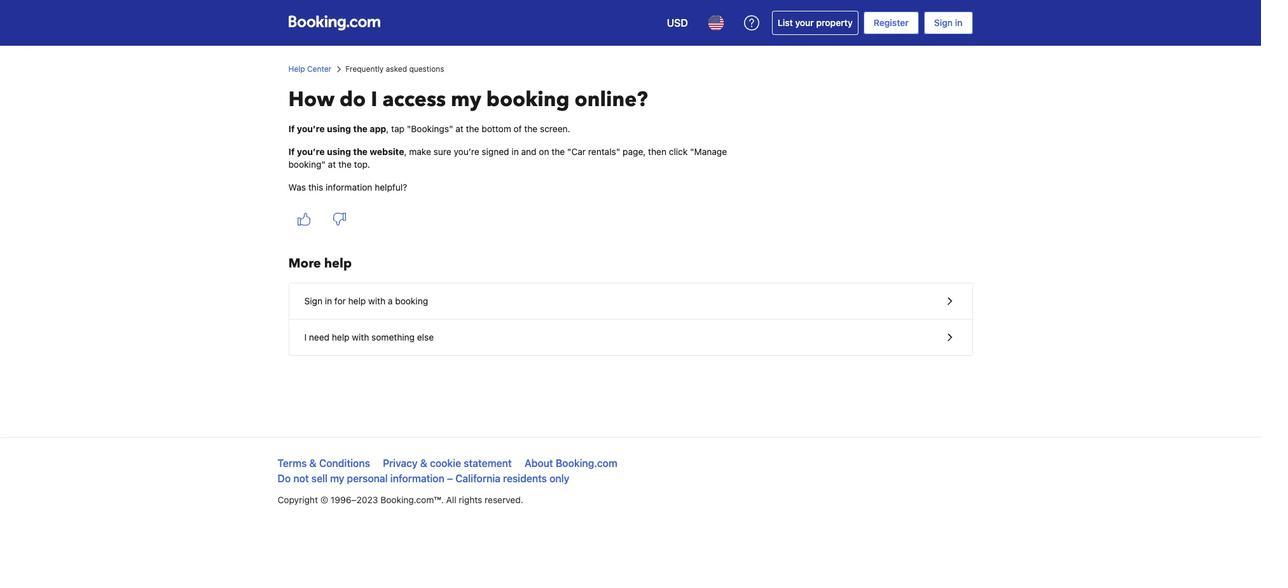Task type: locate. For each thing, give the bounding box(es) containing it.
, left "tap"
[[386, 123, 389, 134]]

the right on
[[552, 146, 565, 157]]

1 vertical spatial in
[[512, 146, 519, 157]]

©
[[321, 495, 328, 506]]

0 horizontal spatial information
[[326, 182, 372, 193]]

1 vertical spatial booking
[[395, 296, 428, 307]]

at
[[456, 123, 464, 134], [328, 159, 336, 170]]

if up booking"
[[289, 146, 295, 157]]

sign
[[935, 17, 953, 28], [304, 296, 323, 307]]

booking.com
[[556, 458, 618, 470]]

for
[[335, 296, 346, 307]]

sign right the register
[[935, 17, 953, 28]]

screen.
[[540, 123, 570, 134]]

you're
[[297, 123, 325, 134], [297, 146, 325, 157], [454, 146, 480, 157]]

2 & from the left
[[420, 458, 428, 470]]

the down 'if you're using the website'
[[338, 159, 352, 170]]

1 horizontal spatial i
[[371, 86, 378, 114]]

information up booking.com™.
[[391, 473, 445, 485]]

booking.com online hotel reservations image
[[289, 15, 380, 31]]

1 vertical spatial if
[[289, 146, 295, 157]]

0 vertical spatial ,
[[386, 123, 389, 134]]

the
[[353, 123, 368, 134], [466, 123, 479, 134], [525, 123, 538, 134], [353, 146, 368, 157], [552, 146, 565, 157], [338, 159, 352, 170]]

if down how
[[289, 123, 295, 134]]

website
[[370, 146, 404, 157]]

statement
[[464, 458, 512, 470]]

was
[[289, 182, 306, 193]]

0 vertical spatial with
[[368, 296, 386, 307]]

&
[[310, 458, 317, 470], [420, 458, 428, 470]]

0 horizontal spatial booking
[[395, 296, 428, 307]]

all
[[446, 495, 457, 506]]

you're right sure
[[454, 146, 480, 157]]

1 horizontal spatial ,
[[404, 146, 407, 157]]

0 vertical spatial in
[[956, 17, 963, 28]]

frequently
[[346, 64, 384, 74]]

0 vertical spatial at
[[456, 123, 464, 134]]

my down conditions
[[330, 473, 345, 485]]

page,
[[623, 146, 646, 157]]

using up was this information helpful?
[[327, 146, 351, 157]]

you're down how
[[297, 123, 325, 134]]

help inside button
[[332, 332, 350, 343]]

1 vertical spatial help
[[348, 296, 366, 307]]

1 & from the left
[[310, 458, 317, 470]]

1 using from the top
[[327, 123, 351, 134]]

information down top.
[[326, 182, 372, 193]]

0 horizontal spatial i
[[304, 332, 307, 343]]

sign for sign in for help with a booking
[[304, 296, 323, 307]]

0 horizontal spatial sign
[[304, 296, 323, 307]]

1 horizontal spatial at
[[456, 123, 464, 134]]

0 horizontal spatial in
[[325, 296, 332, 307]]

0 horizontal spatial my
[[330, 473, 345, 485]]

0 vertical spatial help
[[324, 255, 352, 272]]

about booking.com link
[[525, 458, 618, 470]]

do
[[340, 86, 366, 114]]

if for if you're using the website
[[289, 146, 295, 157]]

booking right a
[[395, 296, 428, 307]]

a
[[388, 296, 393, 307]]

and
[[521, 146, 537, 157]]

2 using from the top
[[327, 146, 351, 157]]

something
[[372, 332, 415, 343]]

& up do not sell my personal information – california residents only link
[[420, 458, 428, 470]]

1 vertical spatial i
[[304, 332, 307, 343]]

terms
[[278, 458, 307, 470]]

0 vertical spatial sign
[[935, 17, 953, 28]]

at down 'if you're using the website'
[[328, 159, 336, 170]]

how do i access my booking online?
[[289, 86, 648, 114]]

conditions
[[319, 458, 370, 470]]

usd
[[667, 17, 688, 29]]

sign inside button
[[304, 296, 323, 307]]

center
[[307, 64, 332, 74]]

with inside button
[[368, 296, 386, 307]]

the left bottom
[[466, 123, 479, 134]]

1 horizontal spatial my
[[451, 86, 482, 114]]

app
[[370, 123, 386, 134]]

with
[[368, 296, 386, 307], [352, 332, 369, 343]]

reserved.
[[485, 495, 523, 506]]

list your property
[[778, 17, 853, 28]]

california
[[456, 473, 501, 485]]

with inside button
[[352, 332, 369, 343]]

, inside , make sure you're signed in and on the "car rentals" page, then click "manage booking" at the top.
[[404, 146, 407, 157]]

help inside button
[[348, 296, 366, 307]]

my
[[451, 86, 482, 114], [330, 473, 345, 485]]

1 vertical spatial at
[[328, 159, 336, 170]]

1 horizontal spatial &
[[420, 458, 428, 470]]

1 vertical spatial my
[[330, 473, 345, 485]]

1 if from the top
[[289, 123, 295, 134]]

"car
[[568, 146, 586, 157]]

1 horizontal spatial information
[[391, 473, 445, 485]]

the left app
[[353, 123, 368, 134]]

1 vertical spatial using
[[327, 146, 351, 157]]

of
[[514, 123, 522, 134]]

booking
[[487, 86, 570, 114], [395, 296, 428, 307]]

i need help with something else button
[[289, 320, 973, 356]]

not
[[294, 473, 309, 485]]

do not sell my personal information – california residents only link
[[278, 473, 570, 485]]

booking up of
[[487, 86, 570, 114]]

in inside button
[[325, 296, 332, 307]]

with left something
[[352, 332, 369, 343]]

i
[[371, 86, 378, 114], [304, 332, 307, 343]]

help right the "need"
[[332, 332, 350, 343]]

list
[[778, 17, 793, 28]]

, left make
[[404, 146, 407, 157]]

0 vertical spatial if
[[289, 123, 295, 134]]

at inside , make sure you're signed in and on the "car rentals" page, then click "manage booking" at the top.
[[328, 159, 336, 170]]

sign for sign in
[[935, 17, 953, 28]]

help center
[[289, 64, 332, 74]]

if for if you're using the app , tap "bookings" at the bottom of the screen.
[[289, 123, 295, 134]]

1 horizontal spatial sign
[[935, 17, 953, 28]]

privacy
[[383, 458, 418, 470]]

sign in for help with a booking link
[[289, 284, 973, 319]]

terms & conditions
[[278, 458, 370, 470]]

with left a
[[368, 296, 386, 307]]

using up 'if you're using the website'
[[327, 123, 351, 134]]

1 horizontal spatial in
[[512, 146, 519, 157]]

0 vertical spatial i
[[371, 86, 378, 114]]

i need help with something else
[[304, 332, 434, 343]]

sign in for help with a booking button
[[289, 284, 973, 320]]

you're for if you're using the app , tap "bookings" at the bottom of the screen.
[[297, 123, 325, 134]]

else
[[417, 332, 434, 343]]

at right "bookings"
[[456, 123, 464, 134]]

booking.com™.
[[381, 495, 444, 506]]

in inside , make sure you're signed in and on the "car rentals" page, then click "manage booking" at the top.
[[512, 146, 519, 157]]

0 vertical spatial using
[[327, 123, 351, 134]]

personal
[[347, 473, 388, 485]]

i right do
[[371, 86, 378, 114]]

was this information helpful?
[[289, 182, 407, 193]]

1 horizontal spatial booking
[[487, 86, 570, 114]]

rights
[[459, 495, 483, 506]]

1 vertical spatial with
[[352, 332, 369, 343]]

1 vertical spatial ,
[[404, 146, 407, 157]]

property
[[817, 17, 853, 28]]

you're up booking"
[[297, 146, 325, 157]]

,
[[386, 123, 389, 134], [404, 146, 407, 157]]

this
[[308, 182, 323, 193]]

i inside button
[[304, 332, 307, 343]]

list your property link
[[772, 11, 859, 35]]

1 vertical spatial sign
[[304, 296, 323, 307]]

make
[[409, 146, 431, 157]]

my up "bookings"
[[451, 86, 482, 114]]

0 horizontal spatial at
[[328, 159, 336, 170]]

help right the more
[[324, 255, 352, 272]]

2 horizontal spatial in
[[956, 17, 963, 28]]

0 vertical spatial booking
[[487, 86, 570, 114]]

residents
[[503, 473, 547, 485]]

2 vertical spatial in
[[325, 296, 332, 307]]

help right for
[[348, 296, 366, 307]]

information
[[326, 182, 372, 193], [391, 473, 445, 485]]

0 vertical spatial my
[[451, 86, 482, 114]]

& up sell
[[310, 458, 317, 470]]

only
[[550, 473, 570, 485]]

0 horizontal spatial &
[[310, 458, 317, 470]]

help
[[324, 255, 352, 272], [348, 296, 366, 307], [332, 332, 350, 343]]

sign left for
[[304, 296, 323, 307]]

2 if from the top
[[289, 146, 295, 157]]

using
[[327, 123, 351, 134], [327, 146, 351, 157]]

i left the "need"
[[304, 332, 307, 343]]

1 vertical spatial information
[[391, 473, 445, 485]]

2 vertical spatial help
[[332, 332, 350, 343]]



Task type: describe. For each thing, give the bounding box(es) containing it.
privacy & cookie statement link
[[383, 458, 512, 470]]

register
[[874, 17, 909, 28]]

terms & conditions link
[[278, 458, 370, 470]]

on
[[539, 146, 549, 157]]

in for sign in for help with a booking
[[325, 296, 332, 307]]

–
[[447, 473, 453, 485]]

sign in link
[[924, 11, 973, 34]]

usd button
[[660, 8, 696, 38]]

frequently asked questions
[[346, 64, 444, 74]]

1996–2023
[[331, 495, 378, 506]]

0 vertical spatial information
[[326, 182, 372, 193]]

in for sign in
[[956, 17, 963, 28]]

sign in for help with a booking
[[304, 296, 428, 307]]

sign in
[[935, 17, 963, 28]]

how
[[289, 86, 335, 114]]

the right of
[[525, 123, 538, 134]]

then
[[648, 146, 667, 157]]

sure
[[434, 146, 452, 157]]

asked
[[386, 64, 407, 74]]

& for privacy
[[420, 458, 428, 470]]

copyright © 1996–2023 booking.com™. all rights reserved.
[[278, 495, 523, 506]]

you're inside , make sure you're signed in and on the "car rentals" page, then click "manage booking" at the top.
[[454, 146, 480, 157]]

questions
[[409, 64, 444, 74]]

& for terms
[[310, 458, 317, 470]]

register link
[[864, 11, 919, 34]]

tap
[[391, 123, 405, 134]]

bottom
[[482, 123, 511, 134]]

privacy & cookie statement
[[383, 458, 512, 470]]

cookie
[[430, 458, 461, 470]]

click
[[669, 146, 688, 157]]

do
[[278, 473, 291, 485]]

online?
[[575, 86, 648, 114]]

need
[[309, 332, 330, 343]]

helpful?
[[375, 182, 407, 193]]

information inside about booking.com do not sell my personal information – california residents only
[[391, 473, 445, 485]]

booking inside sign in for help with a booking link
[[395, 296, 428, 307]]

using for website
[[327, 146, 351, 157]]

"bookings"
[[407, 123, 453, 134]]

, make sure you're signed in and on the "car rentals" page, then click "manage booking" at the top.
[[289, 146, 727, 170]]

sell
[[312, 473, 328, 485]]

your
[[796, 17, 814, 28]]

top.
[[354, 159, 370, 170]]

using for app
[[327, 123, 351, 134]]

the up top.
[[353, 146, 368, 157]]

my inside about booking.com do not sell my personal information – california residents only
[[330, 473, 345, 485]]

access
[[383, 86, 446, 114]]

help center button
[[289, 64, 332, 75]]

rentals"
[[588, 146, 621, 157]]

booking"
[[289, 159, 326, 170]]

0 horizontal spatial ,
[[386, 123, 389, 134]]

copyright
[[278, 495, 318, 506]]

if you're using the app , tap "bookings" at the bottom of the screen.
[[289, 123, 570, 134]]

about
[[525, 458, 553, 470]]

more help
[[289, 255, 352, 272]]

"manage
[[690, 146, 727, 157]]

signed
[[482, 146, 509, 157]]

if you're using the website
[[289, 146, 404, 157]]

you're for if you're using the website
[[297, 146, 325, 157]]

help
[[289, 64, 305, 74]]

more
[[289, 255, 321, 272]]

about booking.com do not sell my personal information – california residents only
[[278, 458, 618, 485]]



Task type: vqa. For each thing, say whether or not it's contained in the screenshot.
With
yes



